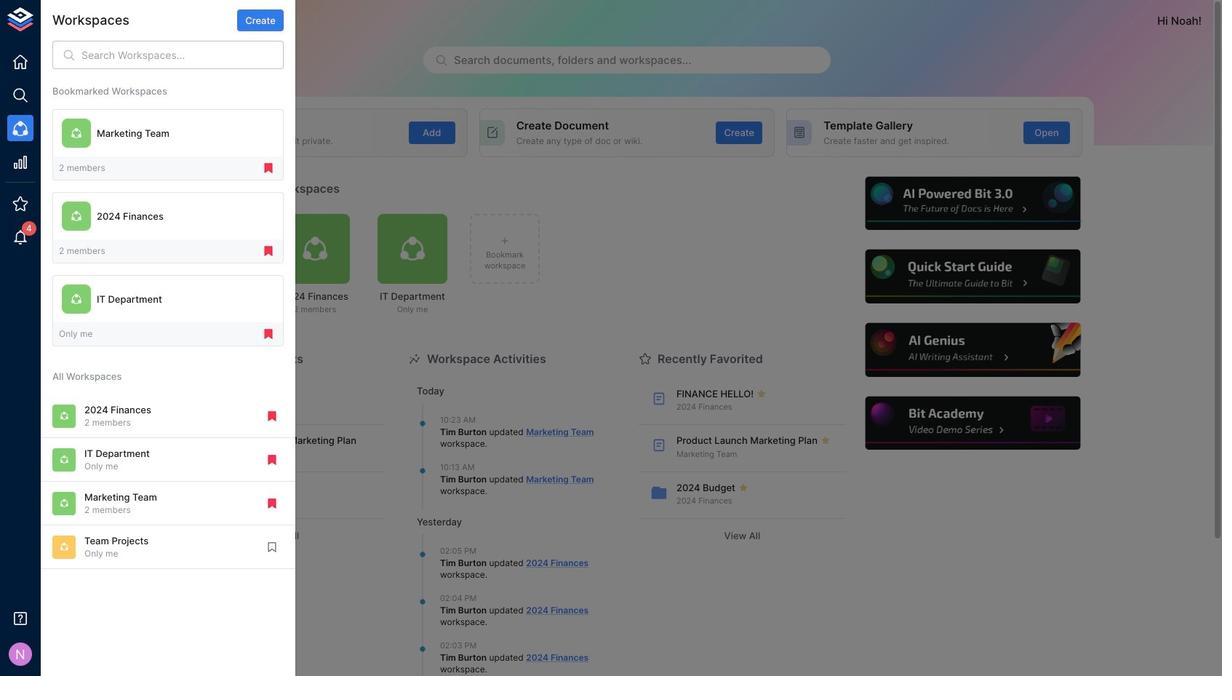 Task type: vqa. For each thing, say whether or not it's contained in the screenshot.
fourth help image from the top
yes



Task type: describe. For each thing, give the bounding box(es) containing it.
2 help image from the top
[[864, 248, 1083, 306]]

4 help image from the top
[[864, 394, 1083, 452]]

Search Workspaces... text field
[[82, 41, 284, 69]]

1 help image from the top
[[864, 174, 1083, 232]]



Task type: locate. For each thing, give the bounding box(es) containing it.
bookmark image
[[266, 541, 279, 554]]

remove bookmark image
[[262, 162, 275, 175], [262, 245, 275, 258], [262, 328, 275, 341], [266, 410, 279, 423], [266, 453, 279, 466], [266, 497, 279, 510]]

3 help image from the top
[[864, 321, 1083, 379]]

help image
[[864, 174, 1083, 232], [864, 248, 1083, 306], [864, 321, 1083, 379], [864, 394, 1083, 452]]



